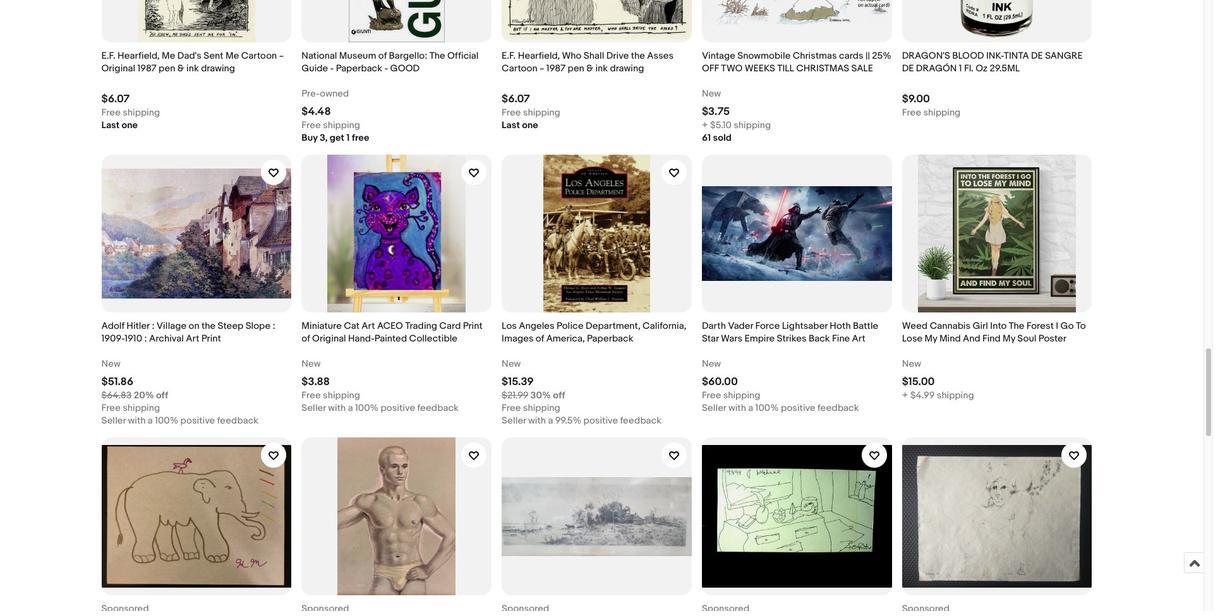 Task type: vqa. For each thing, say whether or not it's contained in the screenshot.


Task type: describe. For each thing, give the bounding box(es) containing it.
america,
[[546, 333, 585, 345]]

+ $5.10 shipping text field
[[702, 120, 771, 132]]

1909-
[[101, 333, 125, 345]]

seller inside new $15.39 $21.99 30% off free shipping seller with a 99.5% positive feedback
[[502, 415, 526, 427]]

last for e.f. hearfield, who shall drive the asses cartoon – 1987 pen & ink drawing
[[502, 120, 520, 132]]

$6.07 text field for e.f. hearfield, me dad's sent me cartoon – original 1987 pen & ink drawing
[[101, 93, 130, 106]]

one for –
[[522, 120, 538, 132]]

police
[[557, 321, 584, 333]]

i
[[1056, 321, 1059, 333]]

of inside "los angeles police department, california, images of america, paperback"
[[536, 333, 544, 345]]

pre-
[[302, 88, 320, 100]]

$15.00 text field
[[902, 376, 935, 389]]

till
[[777, 63, 794, 75]]

sent
[[204, 50, 223, 62]]

guide
[[302, 63, 328, 75]]

forest
[[1027, 321, 1054, 333]]

e.f. hearfield, me dad's sent me cartoon – original 1987 pen & ink drawing
[[101, 50, 284, 75]]

hitler
[[127, 321, 150, 333]]

empire
[[745, 333, 775, 345]]

ink for shall
[[596, 63, 608, 75]]

original for $6.07
[[101, 63, 135, 75]]

30%
[[531, 390, 551, 402]]

shipping up last one text box
[[523, 107, 560, 119]]

with inside new $51.86 $64.83 20% off free shipping seller with a 100% positive feedback
[[128, 415, 146, 427]]

seller with a 100% positive feedback text field for $3.88
[[302, 403, 459, 415]]

$5.10
[[710, 120, 732, 132]]

$6.07 for e.f. hearfield, who shall drive the asses cartoon – 1987 pen & ink drawing
[[502, 93, 530, 106]]

free up last one text box
[[502, 107, 521, 119]]

1987 for me
[[137, 63, 157, 75]]

feedback inside new $3.88 free shipping seller with a 100% positive feedback
[[417, 403, 459, 415]]

$3.75
[[702, 106, 730, 118]]

$60.00 text field
[[702, 376, 738, 389]]

lose
[[902, 333, 923, 345]]

trading
[[405, 321, 437, 333]]

paperback for $15.39
[[587, 333, 634, 345]]

seller inside new $51.86 $64.83 20% off free shipping seller with a 100% positive feedback
[[101, 415, 126, 427]]

darth vader force lightsaber hoth battle star wars empire strikes back fine art
[[702, 321, 878, 345]]

hearfield, for original
[[118, 50, 160, 62]]

new text field for $3.88
[[302, 358, 321, 371]]

drawing for sent
[[201, 63, 235, 75]]

new text field for $51.86
[[101, 358, 121, 371]]

61
[[702, 132, 711, 144]]

snowmobile
[[738, 50, 791, 62]]

free inside new $3.88 free shipping seller with a 100% positive feedback
[[302, 390, 321, 402]]

wars
[[721, 333, 743, 345]]

official
[[447, 50, 479, 62]]

$9.00
[[902, 93, 930, 106]]

miniature cat art aceo trading card print of original hand-painted collectible
[[302, 321, 483, 345]]

pre-owned $4.48 free shipping buy 3, get 1 free
[[302, 88, 369, 144]]

new for $15.00
[[902, 358, 921, 370]]

on
[[189, 321, 199, 333]]

Seller with a 99.5% positive feedback text field
[[502, 415, 662, 428]]

2 my from the left
[[1003, 333, 1016, 345]]

99.5%
[[555, 415, 581, 427]]

new text field for $3.75
[[702, 88, 721, 101]]

$4.99
[[910, 390, 935, 402]]

cat
[[344, 321, 360, 333]]

weed cannabis girl into the forest i go to lose my mind and find my soul poster
[[902, 321, 1086, 345]]

+ for $15.00
[[902, 390, 908, 402]]

a inside new $51.86 $64.83 20% off free shipping seller with a 100% positive feedback
[[148, 415, 153, 427]]

new for $51.86
[[101, 358, 121, 370]]

& for shall
[[587, 63, 593, 75]]

$6.07 text field for e.f. hearfield, who shall drive the asses cartoon – 1987 pen & ink drawing
[[502, 93, 530, 106]]

free inside new $60.00 free shipping seller with a 100% positive feedback
[[702, 390, 721, 402]]

into
[[990, 321, 1007, 333]]

adolf hitler : village on the steep slope : 1909-1910 : archival art print
[[101, 321, 275, 345]]

sangre
[[1045, 50, 1083, 62]]

ink for dad's
[[186, 63, 199, 75]]

a inside new $60.00 free shipping seller with a 100% positive feedback
[[748, 403, 753, 415]]

free inside pre-owned $4.48 free shipping buy 3, get 1 free
[[302, 120, 321, 132]]

museum
[[339, 50, 376, 62]]

positive inside new $15.39 $21.99 30% off free shipping seller with a 99.5% positive feedback
[[584, 415, 618, 427]]

owned
[[320, 88, 349, 100]]

1 for $4.48
[[347, 132, 350, 144]]

1 - from the left
[[330, 63, 334, 75]]

new for $3.75
[[702, 88, 721, 100]]

29.5ml
[[990, 63, 1020, 75]]

feedback inside new $60.00 free shipping seller with a 100% positive feedback
[[818, 403, 859, 415]]

art inside darth vader force lightsaber hoth battle star wars empire strikes back fine art
[[852, 333, 866, 345]]

$4.48 text field
[[302, 106, 331, 118]]

1 me from the left
[[162, 50, 175, 62]]

find
[[983, 333, 1001, 345]]

christmas
[[796, 63, 849, 75]]

free inside $9.00 free shipping
[[902, 107, 921, 119]]

free shipping text field for owned
[[302, 120, 360, 132]]

$9.00 free shipping
[[902, 93, 961, 119]]

to
[[1076, 321, 1086, 333]]

christmas
[[793, 50, 837, 62]]

the for $4.48
[[430, 50, 445, 62]]

$64.83
[[101, 390, 132, 402]]

village
[[157, 321, 187, 333]]

new $3.88 free shipping seller with a 100% positive feedback
[[302, 358, 459, 415]]

$6.07 free shipping last one for –
[[502, 93, 560, 132]]

||
[[866, 50, 870, 62]]

Last one text field
[[101, 120, 138, 132]]

25%
[[872, 50, 891, 62]]

$21.99
[[502, 390, 528, 402]]

of inside national museum of bargello: the official guide - paperback - good
[[378, 50, 387, 62]]

free
[[352, 132, 369, 144]]

0 horizontal spatial seller with a 100% positive feedback text field
[[101, 415, 259, 428]]

100% for $60.00
[[756, 403, 779, 415]]

vintage snowmobile christmas cards || 25% off two weeks till christmas sale
[[702, 50, 891, 75]]

$3.88 text field
[[302, 376, 330, 389]]

previous price $21.99 30% off text field
[[502, 390, 565, 403]]

cartoon inside e.f. hearfield, me dad's sent me cartoon – original 1987 pen & ink drawing
[[241, 50, 277, 62]]

off for $51.86
[[156, 390, 168, 402]]

shipping inside new $60.00 free shipping seller with a 100% positive feedback
[[723, 390, 761, 402]]

paperback for $4.48
[[336, 63, 382, 75]]

+ for $3.75
[[702, 120, 708, 132]]

new $60.00 free shipping seller with a 100% positive feedback
[[702, 358, 859, 415]]

force
[[755, 321, 780, 333]]

2 - from the left
[[384, 63, 388, 75]]

a inside new $3.88 free shipping seller with a 100% positive feedback
[[348, 403, 353, 415]]

miniature
[[302, 321, 342, 333]]

california,
[[643, 321, 687, 333]]

national museum of bargello: the official guide - paperback - good
[[302, 50, 479, 75]]

print inside adolf hitler : village on the steep slope : 1909-1910 : archival art print
[[201, 333, 221, 345]]

department,
[[586, 321, 641, 333]]

$60.00
[[702, 376, 738, 389]]

shipping inside 'new $3.75 + $5.10 shipping 61 sold'
[[734, 120, 771, 132]]

3,
[[320, 132, 328, 144]]

a inside new $15.39 $21.99 30% off free shipping seller with a 99.5% positive feedback
[[548, 415, 553, 427]]

back
[[809, 333, 830, 345]]

2 me from the left
[[226, 50, 239, 62]]

$15.39
[[502, 376, 534, 389]]

adolf
[[101, 321, 124, 333]]

free shipping text field for $60.00
[[702, 390, 761, 403]]

$4.48
[[302, 106, 331, 118]]

hand-
[[348, 333, 375, 345]]

new for $60.00
[[702, 358, 721, 370]]

of inside miniature cat art aceo trading card print of original hand-painted collectible
[[302, 333, 310, 345]]

dragón
[[916, 63, 957, 75]]

shipping up last one text field
[[123, 107, 160, 119]]

vader
[[728, 321, 753, 333]]

1 horizontal spatial :
[[152, 321, 154, 333]]

20%
[[134, 390, 154, 402]]

dragon's
[[902, 50, 950, 62]]

pen for who
[[568, 63, 584, 75]]

slope
[[246, 321, 271, 333]]

girl
[[973, 321, 988, 333]]

free inside new $51.86 $64.83 20% off free shipping seller with a 100% positive feedback
[[101, 403, 121, 415]]

shall
[[584, 50, 604, 62]]

1 vertical spatial de
[[902, 63, 914, 75]]

weeks
[[745, 63, 775, 75]]

bargello:
[[389, 50, 427, 62]]

e.f. hearfield, who shall drive the asses cartoon – 1987 pen & ink drawing
[[502, 50, 674, 75]]

e.f. for e.f. hearfield, who shall drive the asses cartoon – 1987 pen & ink drawing
[[502, 50, 516, 62]]

e.f. for e.f. hearfield, me dad's sent me cartoon – original 1987 pen & ink drawing
[[101, 50, 115, 62]]

$15.00
[[902, 376, 935, 389]]

$51.86
[[101, 376, 133, 389]]

sold
[[713, 132, 732, 144]]

hoth
[[830, 321, 851, 333]]

ink-
[[986, 50, 1004, 62]]

drawing for drive
[[610, 63, 644, 75]]



Task type: locate. For each thing, give the bounding box(es) containing it.
$51.86 text field
[[101, 376, 133, 389]]

1 horizontal spatial art
[[362, 321, 375, 333]]

art down on
[[186, 333, 199, 345]]

painted
[[375, 333, 407, 345]]

+
[[702, 120, 708, 132], [902, 390, 908, 402]]

$6.07 text field up last one text box
[[502, 93, 530, 106]]

mind
[[940, 333, 961, 345]]

ink down the dad's
[[186, 63, 199, 75]]

None text field
[[302, 604, 349, 612], [502, 604, 549, 612], [302, 604, 349, 612], [502, 604, 549, 612]]

the for drawing
[[631, 50, 645, 62]]

0 horizontal spatial hearfield,
[[118, 50, 160, 62]]

go
[[1061, 321, 1074, 333]]

2 horizontal spatial :
[[273, 321, 275, 333]]

shipping inside pre-owned $4.48 free shipping buy 3, get 1 free
[[323, 120, 360, 132]]

with down previous price $64.83 20% off text box on the bottom left of the page
[[128, 415, 146, 427]]

0 horizontal spatial of
[[302, 333, 310, 345]]

+ inside 'new $15.00 + $4.99 shipping'
[[902, 390, 908, 402]]

off inside new $15.39 $21.99 30% off free shipping seller with a 99.5% positive feedback
[[553, 390, 565, 402]]

aceo
[[377, 321, 403, 333]]

None text field
[[101, 604, 149, 612], [702, 604, 750, 612], [902, 604, 950, 612], [101, 604, 149, 612], [702, 604, 750, 612], [902, 604, 950, 612]]

1 vertical spatial cartoon
[[502, 63, 538, 75]]

0 horizontal spatial +
[[702, 120, 708, 132]]

1 horizontal spatial off
[[553, 390, 565, 402]]

ink
[[186, 63, 199, 75], [596, 63, 608, 75]]

paperback
[[336, 63, 382, 75], [587, 333, 634, 345]]

: right hitler
[[152, 321, 154, 333]]

oz
[[976, 63, 988, 75]]

my down into
[[1003, 333, 1016, 345]]

positive inside new $3.88 free shipping seller with a 100% positive feedback
[[381, 403, 415, 415]]

1 ink from the left
[[186, 63, 199, 75]]

1 inside pre-owned $4.48 free shipping buy 3, get 1 free
[[347, 132, 350, 144]]

2 horizontal spatial of
[[536, 333, 544, 345]]

new $15.39 $21.99 30% off free shipping seller with a 99.5% positive feedback
[[502, 358, 662, 427]]

the up soul
[[1009, 321, 1025, 333]]

0 horizontal spatial off
[[156, 390, 168, 402]]

of
[[378, 50, 387, 62], [302, 333, 310, 345], [536, 333, 544, 345]]

0 horizontal spatial $6.07
[[101, 93, 130, 106]]

seller down $64.83
[[101, 415, 126, 427]]

new up $15.39
[[502, 358, 521, 370]]

1 & from the left
[[177, 63, 184, 75]]

vintage
[[702, 50, 736, 62]]

images
[[502, 333, 534, 345]]

0 vertical spatial 1
[[959, 63, 962, 75]]

0 vertical spatial +
[[702, 120, 708, 132]]

0 horizontal spatial original
[[101, 63, 135, 75]]

two
[[721, 63, 743, 75]]

shipping
[[123, 107, 160, 119], [523, 107, 560, 119], [924, 107, 961, 119], [323, 120, 360, 132], [734, 120, 771, 132], [323, 390, 360, 402], [723, 390, 761, 402], [937, 390, 974, 402], [123, 403, 160, 415], [523, 403, 560, 415]]

0 horizontal spatial $6.07 free shipping last one
[[101, 93, 160, 132]]

new inside new $60.00 free shipping seller with a 100% positive feedback
[[702, 358, 721, 370]]

3 new text field from the left
[[502, 358, 521, 371]]

1 horizontal spatial –
[[540, 63, 544, 75]]

1 vertical spatial +
[[902, 390, 908, 402]]

free shipping text field for $3.88
[[302, 390, 360, 403]]

$3.75 text field
[[702, 106, 730, 118]]

2 last from the left
[[502, 120, 520, 132]]

0 horizontal spatial de
[[902, 63, 914, 75]]

cartoon up last one text box
[[502, 63, 538, 75]]

shipping down '$3.88'
[[323, 390, 360, 402]]

1 $6.07 from the left
[[101, 93, 130, 106]]

0 vertical spatial the
[[430, 50, 445, 62]]

New text field
[[101, 358, 121, 371], [302, 358, 321, 371], [502, 358, 521, 371]]

the for $15.00
[[1009, 321, 1025, 333]]

1 vertical spatial print
[[201, 333, 221, 345]]

:
[[152, 321, 154, 333], [273, 321, 275, 333], [144, 333, 147, 345]]

0 horizontal spatial pen
[[159, 63, 175, 75]]

free down '$3.88'
[[302, 390, 321, 402]]

new $15.00 + $4.99 shipping
[[902, 358, 974, 402]]

1 horizontal spatial original
[[312, 333, 346, 345]]

0 horizontal spatial the
[[202, 321, 216, 333]]

Buy 3, get 1 free text field
[[302, 132, 369, 145]]

e.f. inside e.f. hearfield, me dad's sent me cartoon – original 1987 pen & ink drawing
[[101, 50, 115, 62]]

1 e.f. from the left
[[101, 50, 115, 62]]

original for new
[[312, 333, 346, 345]]

the inside adolf hitler : village on the steep slope : 1909-1910 : archival art print
[[202, 321, 216, 333]]

pen for me
[[159, 63, 175, 75]]

+ inside 'new $3.75 + $5.10 shipping 61 sold'
[[702, 120, 708, 132]]

1 horizontal spatial paperback
[[587, 333, 634, 345]]

a
[[348, 403, 353, 415], [748, 403, 753, 415], [148, 415, 153, 427], [548, 415, 553, 427]]

drawing inside e.f. hearfield, me dad's sent me cartoon – original 1987 pen & ink drawing
[[201, 63, 235, 75]]

$15.39 text field
[[502, 376, 534, 389]]

2 one from the left
[[522, 120, 538, 132]]

de down the dragon's
[[902, 63, 914, 75]]

0 vertical spatial the
[[631, 50, 645, 62]]

shipping inside $9.00 free shipping
[[924, 107, 961, 119]]

1 horizontal spatial $6.07 text field
[[502, 93, 530, 106]]

0 horizontal spatial $6.07 text field
[[101, 93, 130, 106]]

ink inside e.f. hearfield, who shall drive the asses cartoon – 1987 pen & ink drawing
[[596, 63, 608, 75]]

shipping right $5.10
[[734, 120, 771, 132]]

1 horizontal spatial 1
[[959, 63, 962, 75]]

art
[[362, 321, 375, 333], [186, 333, 199, 345], [852, 333, 866, 345]]

2 horizontal spatial 100%
[[756, 403, 779, 415]]

drawing inside e.f. hearfield, who shall drive the asses cartoon – 1987 pen & ink drawing
[[610, 63, 644, 75]]

- right guide
[[330, 63, 334, 75]]

1 left "fl."
[[959, 63, 962, 75]]

0 vertical spatial print
[[463, 321, 483, 333]]

original
[[101, 63, 135, 75], [312, 333, 346, 345]]

free up buy
[[302, 120, 321, 132]]

free down $21.99
[[502, 403, 521, 415]]

cartoon right sent
[[241, 50, 277, 62]]

2 $6.07 from the left
[[502, 93, 530, 106]]

shipping inside 'new $15.00 + $4.99 shipping'
[[937, 390, 974, 402]]

the right drive
[[631, 50, 645, 62]]

sale
[[851, 63, 873, 75]]

$6.07 for e.f. hearfield, me dad's sent me cartoon – original 1987 pen & ink drawing
[[101, 93, 130, 106]]

fl.
[[964, 63, 974, 75]]

1 $6.07 free shipping last one from the left
[[101, 93, 160, 132]]

positive
[[381, 403, 415, 415], [781, 403, 816, 415], [180, 415, 215, 427], [584, 415, 618, 427]]

1 horizontal spatial -
[[384, 63, 388, 75]]

+ up 61
[[702, 120, 708, 132]]

1 pen from the left
[[159, 63, 175, 75]]

free down $9.00 text box at right top
[[902, 107, 921, 119]]

new $51.86 $64.83 20% off free shipping seller with a 100% positive feedback
[[101, 358, 259, 427]]

1 new text field from the left
[[101, 358, 121, 371]]

paperback inside "los angeles police department, california, images of america, paperback"
[[587, 333, 634, 345]]

1 vertical spatial paperback
[[587, 333, 634, 345]]

los
[[502, 321, 517, 333]]

Seller with a 100% positive feedback text field
[[302, 403, 459, 415], [702, 403, 859, 415], [101, 415, 259, 428]]

who
[[562, 50, 582, 62]]

0 horizontal spatial print
[[201, 333, 221, 345]]

art down the battle at the right of the page
[[852, 333, 866, 345]]

pen
[[159, 63, 175, 75], [568, 63, 584, 75]]

1 horizontal spatial of
[[378, 50, 387, 62]]

the inside national museum of bargello: the official guide - paperback - good
[[430, 50, 445, 62]]

2 new text field from the left
[[302, 358, 321, 371]]

de right tinta
[[1031, 50, 1043, 62]]

cannabis
[[930, 321, 971, 333]]

& inside e.f. hearfield, who shall drive the asses cartoon – 1987 pen & ink drawing
[[587, 63, 593, 75]]

hearfield, left the dad's
[[118, 50, 160, 62]]

hearfield, inside e.f. hearfield, who shall drive the asses cartoon – 1987 pen & ink drawing
[[518, 50, 560, 62]]

1 horizontal spatial the
[[1009, 321, 1025, 333]]

weed
[[902, 321, 928, 333]]

1 inside 'dragon's blood ink-tinta de sangre de dragón  1 fl. oz  29.5ml'
[[959, 63, 962, 75]]

me left the dad's
[[162, 50, 175, 62]]

1 right 'get'
[[347, 132, 350, 144]]

new inside new $51.86 $64.83 20% off free shipping seller with a 100% positive feedback
[[101, 358, 121, 370]]

the left official
[[430, 50, 445, 62]]

fine
[[832, 333, 850, 345]]

e.f. inside e.f. hearfield, who shall drive the asses cartoon – 1987 pen & ink drawing
[[502, 50, 516, 62]]

1910
[[125, 333, 142, 345]]

& inside e.f. hearfield, me dad's sent me cartoon – original 1987 pen & ink drawing
[[177, 63, 184, 75]]

$6.07 text field up last one text field
[[101, 93, 130, 106]]

1 last from the left
[[101, 120, 120, 132]]

1 vertical spatial original
[[312, 333, 346, 345]]

card
[[439, 321, 461, 333]]

darth
[[702, 321, 726, 333]]

angeles
[[519, 321, 555, 333]]

2 drawing from the left
[[610, 63, 644, 75]]

1 horizontal spatial print
[[463, 321, 483, 333]]

1 vertical spatial 1
[[347, 132, 350, 144]]

of down the miniature
[[302, 333, 310, 345]]

paperback inside national museum of bargello: the official guide - paperback - good
[[336, 63, 382, 75]]

off for $15.39
[[553, 390, 565, 402]]

off right 20%
[[156, 390, 168, 402]]

1 horizontal spatial one
[[522, 120, 538, 132]]

of down angeles
[[536, 333, 544, 345]]

& down shall
[[587, 63, 593, 75]]

new text field up $60.00
[[702, 358, 721, 371]]

seller inside new $60.00 free shipping seller with a 100% positive feedback
[[702, 403, 726, 415]]

poster
[[1039, 333, 1067, 345]]

1 horizontal spatial drawing
[[610, 63, 644, 75]]

0 horizontal spatial 1987
[[137, 63, 157, 75]]

2 hearfield, from the left
[[518, 50, 560, 62]]

& for dad's
[[177, 63, 184, 75]]

free down $64.83
[[101, 403, 121, 415]]

battle
[[853, 321, 878, 333]]

the
[[631, 50, 645, 62], [202, 321, 216, 333]]

$9.00 text field
[[902, 93, 930, 106]]

1 vertical spatial the
[[202, 321, 216, 333]]

ink inside e.f. hearfield, me dad's sent me cartoon – original 1987 pen & ink drawing
[[186, 63, 199, 75]]

1 horizontal spatial hearfield,
[[518, 50, 560, 62]]

1 one from the left
[[122, 120, 138, 132]]

1 drawing from the left
[[201, 63, 235, 75]]

1987 for who
[[546, 63, 566, 75]]

seller with a 100% positive feedback text field for $60.00
[[702, 403, 859, 415]]

off inside new $51.86 $64.83 20% off free shipping seller with a 100% positive feedback
[[156, 390, 168, 402]]

2 horizontal spatial art
[[852, 333, 866, 345]]

+ $4.99 shipping text field
[[902, 390, 974, 403]]

2 & from the left
[[587, 63, 593, 75]]

– inside e.f. hearfield, me dad's sent me cartoon – original 1987 pen & ink drawing
[[279, 50, 284, 62]]

new up $51.86
[[101, 358, 121, 370]]

1 vertical spatial the
[[1009, 321, 1025, 333]]

$6.07 up last one text field
[[101, 93, 130, 106]]

hearfield, inside e.f. hearfield, me dad's sent me cartoon – original 1987 pen & ink drawing
[[118, 50, 160, 62]]

feedback inside new $15.39 $21.99 30% off free shipping seller with a 99.5% positive feedback
[[620, 415, 662, 427]]

new up $15.00 'text field'
[[902, 358, 921, 370]]

0 horizontal spatial ink
[[186, 63, 199, 75]]

with inside new $3.88 free shipping seller with a 100% positive feedback
[[328, 403, 346, 415]]

new for $3.88
[[302, 358, 321, 370]]

new $3.75 + $5.10 shipping 61 sold
[[702, 88, 771, 144]]

0 horizontal spatial the
[[430, 50, 445, 62]]

shipping right $4.99
[[937, 390, 974, 402]]

seller down $21.99
[[502, 415, 526, 427]]

off right the 30%
[[553, 390, 565, 402]]

0 horizontal spatial &
[[177, 63, 184, 75]]

1
[[959, 63, 962, 75], [347, 132, 350, 144]]

with down $60.00
[[729, 403, 746, 415]]

$6.07 text field
[[101, 93, 130, 106], [502, 93, 530, 106]]

original inside e.f. hearfield, me dad's sent me cartoon – original 1987 pen & ink drawing
[[101, 63, 135, 75]]

0 horizontal spatial 100%
[[155, 415, 178, 427]]

new text field for $15.39
[[502, 358, 521, 371]]

2 $6.07 free shipping last one from the left
[[502, 93, 560, 132]]

0 horizontal spatial new text field
[[101, 358, 121, 371]]

pen inside e.f. hearfield, me dad's sent me cartoon – original 1987 pen & ink drawing
[[159, 63, 175, 75]]

: right 1910
[[144, 333, 147, 345]]

shipping down the 30%
[[523, 403, 560, 415]]

new for $15.39
[[502, 358, 521, 370]]

new text field up $51.86
[[101, 358, 121, 371]]

new text field up $15.39
[[502, 358, 521, 371]]

new up '$3.88'
[[302, 358, 321, 370]]

drawing
[[201, 63, 235, 75], [610, 63, 644, 75]]

2 pen from the left
[[568, 63, 584, 75]]

last for e.f. hearfield, me dad's sent me cartoon – original 1987 pen & ink drawing
[[101, 120, 120, 132]]

-
[[330, 63, 334, 75], [384, 63, 388, 75]]

feedback inside new $51.86 $64.83 20% off free shipping seller with a 100% positive feedback
[[217, 415, 259, 427]]

free shipping text field for free
[[502, 107, 560, 120]]

0 vertical spatial paperback
[[336, 63, 382, 75]]

1 horizontal spatial 1987
[[546, 63, 566, 75]]

shipping down 20%
[[123, 403, 160, 415]]

shipping inside new $3.88 free shipping seller with a 100% positive feedback
[[323, 390, 360, 402]]

0 vertical spatial de
[[1031, 50, 1043, 62]]

1 horizontal spatial cartoon
[[502, 63, 538, 75]]

collectible
[[409, 333, 458, 345]]

2 1987 from the left
[[546, 63, 566, 75]]

Free shipping text field
[[101, 107, 160, 120], [902, 107, 961, 120], [302, 120, 360, 132], [702, 390, 761, 403], [101, 403, 160, 415]]

$6.07 up last one text box
[[502, 93, 530, 106]]

61 sold text field
[[702, 132, 732, 145]]

1 horizontal spatial the
[[631, 50, 645, 62]]

positive inside new $60.00 free shipping seller with a 100% positive feedback
[[781, 403, 816, 415]]

free shipping text field for free
[[101, 107, 160, 120]]

0 vertical spatial cartoon
[[241, 50, 277, 62]]

last
[[101, 120, 120, 132], [502, 120, 520, 132]]

art inside adolf hitler : village on the steep slope : 1909-1910 : archival art print
[[186, 333, 199, 345]]

0 horizontal spatial last
[[101, 120, 120, 132]]

– inside e.f. hearfield, who shall drive the asses cartoon – 1987 pen & ink drawing
[[540, 63, 544, 75]]

0 vertical spatial original
[[101, 63, 135, 75]]

ink down shall
[[596, 63, 608, 75]]

new inside new $15.39 $21.99 30% off free shipping seller with a 99.5% positive feedback
[[502, 358, 521, 370]]

free inside new $15.39 $21.99 30% off free shipping seller with a 99.5% positive feedback
[[502, 403, 521, 415]]

new inside new $3.88 free shipping seller with a 100% positive feedback
[[302, 358, 321, 370]]

free up last one text field
[[101, 107, 121, 119]]

1 horizontal spatial $6.07 free shipping last one
[[502, 93, 560, 132]]

1 horizontal spatial seller with a 100% positive feedback text field
[[302, 403, 459, 415]]

national
[[302, 50, 337, 62]]

& down the dad's
[[177, 63, 184, 75]]

1 my from the left
[[925, 333, 937, 345]]

new up $3.75
[[702, 88, 721, 100]]

1 horizontal spatial new text field
[[302, 358, 321, 371]]

Last one text field
[[502, 120, 538, 132]]

100% inside new $51.86 $64.83 20% off free shipping seller with a 100% positive feedback
[[155, 415, 178, 427]]

seller
[[302, 403, 326, 415], [702, 403, 726, 415], [101, 415, 126, 427], [502, 415, 526, 427]]

0 horizontal spatial art
[[186, 333, 199, 345]]

drawing down sent
[[201, 63, 235, 75]]

1 hearfield, from the left
[[118, 50, 160, 62]]

1987
[[137, 63, 157, 75], [546, 63, 566, 75]]

shipping inside new $51.86 $64.83 20% off free shipping seller with a 100% positive feedback
[[123, 403, 160, 415]]

good
[[390, 63, 420, 75]]

1 horizontal spatial me
[[226, 50, 239, 62]]

shipping inside new $15.39 $21.99 30% off free shipping seller with a 99.5% positive feedback
[[523, 403, 560, 415]]

0 horizontal spatial paperback
[[336, 63, 382, 75]]

tinta
[[1004, 50, 1029, 62]]

my right lose
[[925, 333, 937, 345]]

1987 inside e.f. hearfield, me dad's sent me cartoon – original 1987 pen & ink drawing
[[137, 63, 157, 75]]

paperback down museum
[[336, 63, 382, 75]]

de
[[1031, 50, 1043, 62], [902, 63, 914, 75]]

get
[[330, 132, 344, 144]]

print inside miniature cat art aceo trading card print of original hand-painted collectible
[[463, 321, 483, 333]]

1 $6.07 text field from the left
[[101, 93, 130, 106]]

new inside 'new $3.75 + $5.10 shipping 61 sold'
[[702, 88, 721, 100]]

with down previous price $21.99 30% off text field
[[528, 415, 546, 427]]

positive inside new $51.86 $64.83 20% off free shipping seller with a 100% positive feedback
[[180, 415, 215, 427]]

1 horizontal spatial &
[[587, 63, 593, 75]]

100% inside new $3.88 free shipping seller with a 100% positive feedback
[[355, 403, 379, 415]]

1987 inside e.f. hearfield, who shall drive the asses cartoon – 1987 pen & ink drawing
[[546, 63, 566, 75]]

hearfield,
[[118, 50, 160, 62], [518, 50, 560, 62]]

with inside new $15.39 $21.99 30% off free shipping seller with a 99.5% positive feedback
[[528, 415, 546, 427]]

0 horizontal spatial –
[[279, 50, 284, 62]]

hearfield, for –
[[518, 50, 560, 62]]

buy
[[302, 132, 318, 144]]

strikes
[[777, 333, 807, 345]]

1 1987 from the left
[[137, 63, 157, 75]]

previous price $64.83 20% off text field
[[101, 390, 168, 403]]

new up $60.00
[[702, 358, 721, 370]]

2 ink from the left
[[596, 63, 608, 75]]

0 horizontal spatial cartoon
[[241, 50, 277, 62]]

free down $60.00
[[702, 390, 721, 402]]

0 horizontal spatial 1
[[347, 132, 350, 144]]

1 vertical spatial –
[[540, 63, 544, 75]]

2 $6.07 text field from the left
[[502, 93, 530, 106]]

1 for ink-
[[959, 63, 962, 75]]

0 vertical spatial –
[[279, 50, 284, 62]]

100% inside new $60.00 free shipping seller with a 100% positive feedback
[[756, 403, 779, 415]]

with down '$3.88'
[[328, 403, 346, 415]]

original down the miniature
[[312, 333, 346, 345]]

drawing down drive
[[610, 63, 644, 75]]

100% for $3.88
[[355, 403, 379, 415]]

shipping up 'get'
[[323, 120, 360, 132]]

0 horizontal spatial -
[[330, 63, 334, 75]]

new text field for $60.00
[[702, 358, 721, 371]]

0 horizontal spatial one
[[122, 120, 138, 132]]

me right sent
[[226, 50, 239, 62]]

new text field up $15.00 'text field'
[[902, 358, 921, 371]]

$6.07 free shipping last one for original
[[101, 93, 160, 132]]

0 horizontal spatial e.f.
[[101, 50, 115, 62]]

Pre-owned text field
[[302, 88, 349, 101]]

1 off from the left
[[156, 390, 168, 402]]

0 horizontal spatial me
[[162, 50, 175, 62]]

2 horizontal spatial new text field
[[502, 358, 521, 371]]

art inside miniature cat art aceo trading card print of original hand-painted collectible
[[362, 321, 375, 333]]

1 horizontal spatial $6.07
[[502, 93, 530, 106]]

2 e.f. from the left
[[502, 50, 516, 62]]

0 horizontal spatial :
[[144, 333, 147, 345]]

lightsaber
[[782, 321, 828, 333]]

: right slope
[[273, 321, 275, 333]]

the
[[430, 50, 445, 62], [1009, 321, 1025, 333]]

1 horizontal spatial my
[[1003, 333, 1016, 345]]

star
[[702, 333, 719, 345]]

1 horizontal spatial e.f.
[[502, 50, 516, 62]]

off
[[702, 63, 719, 75]]

1 horizontal spatial pen
[[568, 63, 584, 75]]

2 horizontal spatial seller with a 100% positive feedback text field
[[702, 403, 859, 415]]

cards
[[839, 50, 864, 62]]

paperback down department,
[[587, 333, 634, 345]]

0 horizontal spatial drawing
[[201, 63, 235, 75]]

archival
[[149, 333, 184, 345]]

1 horizontal spatial 100%
[[355, 403, 379, 415]]

pen inside e.f. hearfield, who shall drive the asses cartoon – 1987 pen & ink drawing
[[568, 63, 584, 75]]

print down steep
[[201, 333, 221, 345]]

new text field up $3.75
[[702, 88, 721, 101]]

original inside miniature cat art aceo trading card print of original hand-painted collectible
[[312, 333, 346, 345]]

the inside weed cannabis girl into the forest i go to lose my mind and find my soul poster
[[1009, 321, 1025, 333]]

print right the card
[[463, 321, 483, 333]]

shipping down $9.00 text box at right top
[[924, 107, 961, 119]]

1 horizontal spatial ink
[[596, 63, 608, 75]]

my
[[925, 333, 937, 345], [1003, 333, 1016, 345]]

1 horizontal spatial +
[[902, 390, 908, 402]]

0 horizontal spatial my
[[925, 333, 937, 345]]

shipping down $60.00 text field
[[723, 390, 761, 402]]

of right museum
[[378, 50, 387, 62]]

the right on
[[202, 321, 216, 333]]

one for original
[[122, 120, 138, 132]]

+ left $4.99
[[902, 390, 908, 402]]

seller down $60.00 text field
[[702, 403, 726, 415]]

feedback
[[417, 403, 459, 415], [818, 403, 859, 415], [217, 415, 259, 427], [620, 415, 662, 427]]

1 horizontal spatial last
[[502, 120, 520, 132]]

seller down '$3.88'
[[302, 403, 326, 415]]

new text field up '$3.88'
[[302, 358, 321, 371]]

original up last one text field
[[101, 63, 135, 75]]

seller inside new $3.88 free shipping seller with a 100% positive feedback
[[302, 403, 326, 415]]

new inside 'new $15.00 + $4.99 shipping'
[[902, 358, 921, 370]]

art up hand-
[[362, 321, 375, 333]]

the for art
[[202, 321, 216, 333]]

the inside e.f. hearfield, who shall drive the asses cartoon – 1987 pen & ink drawing
[[631, 50, 645, 62]]

1 horizontal spatial de
[[1031, 50, 1043, 62]]

with inside new $60.00 free shipping seller with a 100% positive feedback
[[729, 403, 746, 415]]

- left good
[[384, 63, 388, 75]]

2 off from the left
[[553, 390, 565, 402]]

cartoon inside e.f. hearfield, who shall drive the asses cartoon – 1987 pen & ink drawing
[[502, 63, 538, 75]]

New text field
[[702, 88, 721, 101], [702, 358, 721, 371], [902, 358, 921, 371]]

Free shipping text field
[[502, 107, 560, 120], [302, 390, 360, 403], [502, 403, 560, 415]]

blood
[[952, 50, 984, 62]]

hearfield, left who
[[518, 50, 560, 62]]

e.f.
[[101, 50, 115, 62], [502, 50, 516, 62]]



